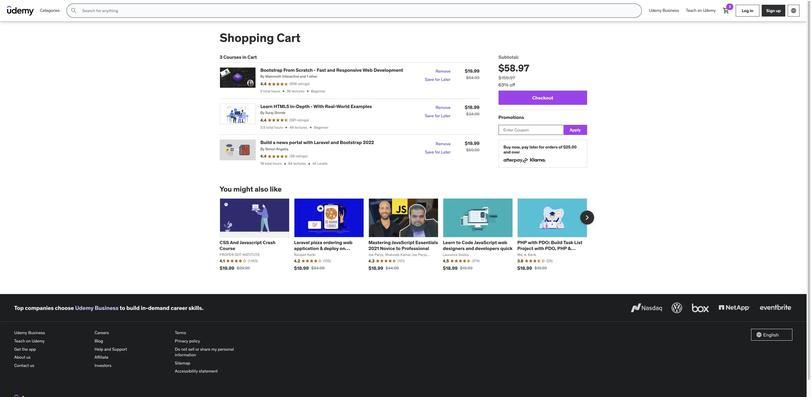 Task type: describe. For each thing, give the bounding box(es) containing it.
log
[[742, 8, 749, 13]]

1 vertical spatial teach on udemy link
[[14, 337, 90, 346]]

1 vertical spatial business
[[95, 305, 119, 312]]

list
[[575, 240, 583, 246]]

(39
[[290, 154, 295, 158]]

ordering
[[323, 240, 342, 246]]

mastering javascript essentials 2021 novice to professional
[[369, 240, 438, 251]]

remove for build a news portal with laravel and bootstrap 2022
[[436, 141, 451, 146]]

klarna image
[[530, 157, 546, 163]]

sitemap link
[[175, 360, 251, 368]]

do not sell or share my personal information button
[[175, 346, 251, 360]]

other
[[309, 74, 317, 79]]

orders
[[545, 145, 558, 150]]

save for later button for bootstrap from scratch - fast and responsive web development
[[425, 76, 451, 84]]

sell
[[188, 347, 195, 352]]

levels
[[317, 161, 328, 166]]

4.4 for learn html5 in-depth - with real-world examples
[[260, 118, 267, 123]]

0 horizontal spatial cart
[[248, 54, 257, 60]]

shopping cart with 3 items image
[[723, 7, 730, 14]]

bootstrap inside "bootstrap from scratch - fast and responsive web development by mammoth interactive and 1 other"
[[260, 67, 283, 73]]

eventbrite image
[[759, 302, 793, 315]]

$19.99 for development
[[465, 68, 480, 74]]

shopping
[[220, 30, 274, 45]]

lectures for news
[[293, 161, 306, 166]]

examples
[[351, 103, 372, 109]]

top companies choose udemy business to build in-demand career skills.
[[14, 305, 204, 312]]

mammoth
[[265, 74, 282, 79]]

5
[[260, 89, 263, 93]]

$58.97
[[499, 62, 530, 74]]

pizza
[[311, 240, 322, 246]]

lectures for scratch
[[292, 89, 305, 93]]

php with pdo: build task list project with pdo, php & mysql
[[518, 240, 583, 257]]

business for udemy business
[[663, 8, 679, 13]]

49 lectures
[[290, 125, 308, 130]]

for for learn html5 in-depth - with real-world examples
[[435, 113, 440, 118]]

udemy business
[[649, 8, 679, 13]]

app
[[29, 347, 36, 352]]

small image
[[756, 332, 762, 338]]

remove save for later for 2022
[[425, 141, 451, 155]]

buy
[[504, 145, 511, 150]]

by for learn
[[260, 111, 265, 115]]

3 courses in cart
[[220, 54, 257, 60]]

1 vertical spatial udemy business link
[[75, 305, 119, 312]]

support
[[112, 347, 127, 352]]

build inside "php with pdo: build task list project with pdo, php & mysql"
[[551, 240, 563, 246]]

developers
[[475, 245, 500, 251]]

with inside build a news portal with laravel and bootstrap 2022 by simon angatia
[[303, 140, 313, 145]]

javascript inside mastering javascript essentials 2021 novice to professional
[[392, 240, 415, 246]]

categories
[[40, 8, 59, 13]]

css and javascript crash course link
[[220, 240, 276, 251]]

statement
[[199, 369, 218, 374]]

1 vertical spatial us
[[30, 363, 34, 368]]

remove button for development
[[436, 67, 451, 76]]

in inside log in link
[[750, 8, 754, 13]]

& inside "php with pdo: build task list project with pdo, php & mysql"
[[568, 245, 571, 251]]

help and support link
[[95, 346, 170, 354]]

you
[[220, 185, 232, 194]]

$25.00
[[563, 145, 577, 150]]

novice
[[380, 245, 395, 251]]

now,
[[512, 145, 521, 150]]

$159.97
[[499, 75, 515, 81]]

on inside udemy business teach on udemy get the app about us contact us
[[26, 339, 31, 344]]

responsive
[[336, 67, 362, 73]]

over
[[512, 150, 520, 155]]

javascript
[[240, 240, 262, 246]]

the
[[22, 347, 28, 352]]

0 vertical spatial udemy business link
[[646, 4, 683, 18]]

career
[[171, 305, 187, 312]]

later for development
[[441, 77, 451, 82]]

learn to code javascript web designers and developers quick
[[443, 240, 513, 251]]

63%
[[499, 82, 509, 88]]

teach inside udemy business teach on udemy get the app about us contact us
[[14, 339, 25, 344]]

to for mastering javascript essentials 2021 novice to professional
[[396, 245, 401, 251]]

checkout button
[[499, 91, 587, 105]]

categories button
[[36, 4, 63, 18]]

- inside "bootstrap from scratch - fast and responsive web development by mammoth interactive and 1 other"
[[314, 67, 316, 73]]

to for top companies choose udemy business to build in-demand career skills.
[[120, 305, 125, 312]]

on inside laravel pizza ordering web application & deploy on cloudways
[[340, 245, 345, 251]]

contact us link
[[14, 362, 90, 370]]

demand
[[148, 305, 170, 312]]

remove button for 2022
[[436, 140, 451, 148]]

1 horizontal spatial php
[[558, 245, 567, 251]]

0 vertical spatial udemy image
[[7, 6, 34, 16]]

courses
[[223, 54, 241, 60]]

save for examples
[[425, 113, 434, 118]]

box image
[[691, 302, 711, 315]]

to inside learn to code javascript web designers and developers quick
[[456, 240, 461, 246]]

0 horizontal spatial php
[[518, 240, 527, 246]]

carousel element
[[220, 198, 594, 276]]

about us link
[[14, 354, 90, 362]]

(581 ratings)
[[290, 118, 309, 122]]

total for build
[[265, 161, 272, 166]]

choose a language image
[[791, 8, 797, 14]]

html5
[[274, 103, 289, 109]]

world
[[337, 103, 350, 109]]

of
[[559, 145, 563, 150]]

in-
[[290, 103, 296, 109]]

angatia
[[276, 147, 289, 151]]

cloudways
[[294, 251, 318, 257]]

udemy business teach on udemy get the app about us contact us
[[14, 330, 45, 368]]

581 ratings element
[[290, 118, 309, 123]]

terms privacy policy do not sell or share my personal information sitemap accessibility statement
[[175, 330, 234, 374]]

news
[[277, 140, 288, 145]]

Enter Coupon text field
[[499, 125, 564, 135]]

english
[[764, 332, 779, 338]]

task
[[564, 240, 574, 246]]

accessibility statement link
[[175, 368, 251, 376]]

remove for learn html5 in-depth - with real-world examples
[[436, 105, 451, 110]]

deploy
[[324, 245, 339, 251]]

teach inside teach on udemy link
[[686, 8, 697, 13]]

business for udemy business teach on udemy get the app about us contact us
[[28, 330, 45, 336]]

also
[[255, 185, 268, 194]]

remove for bootstrap from scratch - fast and responsive web development
[[436, 69, 451, 74]]

bootstrap from scratch - fast and responsive web development link
[[260, 67, 403, 73]]

suraj
[[265, 111, 274, 115]]

save for 2022
[[425, 149, 434, 155]]

laravel inside build a news portal with laravel and bootstrap 2022 by simon angatia
[[314, 140, 330, 145]]

choose
[[55, 305, 74, 312]]

afterpay image
[[504, 158, 528, 163]]

2 horizontal spatial on
[[698, 8, 702, 13]]

bootstrap inside build a news portal with laravel and bootstrap 2022 by simon angatia
[[340, 140, 362, 145]]

1
[[307, 74, 308, 79]]

remove save for later for development
[[425, 69, 451, 82]]

beginner for fast
[[311, 89, 326, 93]]

up
[[776, 8, 781, 13]]

xxsmall image for html5
[[284, 126, 289, 130]]

learn html5 in-depth - with real-world examples by suraj shinde
[[260, 103, 372, 115]]

sign up link
[[762, 5, 786, 17]]

promotions
[[499, 114, 524, 120]]

buy now, pay later for orders of $25.00 and over
[[504, 145, 577, 155]]

0 vertical spatial teach on udemy link
[[683, 4, 720, 18]]

volkswagen image
[[671, 302, 684, 315]]

build inside build a news portal with laravel and bootstrap 2022 by simon angatia
[[260, 140, 272, 145]]

fast
[[317, 67, 326, 73]]

by for bootstrap
[[260, 74, 265, 79]]

hours for from
[[271, 89, 280, 93]]

for for bootstrap from scratch - fast and responsive web development
[[435, 77, 440, 82]]



Task type: vqa. For each thing, say whether or not it's contained in the screenshot.
Step 1 of 4 ELEMENT
no



Task type: locate. For each thing, give the bounding box(es) containing it.
web inside laravel pizza ordering web application & deploy on cloudways
[[343, 240, 353, 246]]

1 vertical spatial save
[[425, 113, 434, 118]]

with left "pdo,"
[[535, 245, 544, 251]]

on left the shopping cart with 3 items image
[[698, 8, 702, 13]]

0 horizontal spatial to
[[120, 305, 125, 312]]

for inside buy now, pay later for orders of $25.00 and over
[[539, 145, 545, 150]]

1 vertical spatial ratings)
[[297, 118, 309, 122]]

1 vertical spatial remove
[[436, 105, 451, 110]]

xxsmall image left 84
[[283, 162, 287, 166]]

2 vertical spatial lectures
[[293, 161, 306, 166]]

css
[[220, 240, 229, 246]]

3 for 3 courses in cart
[[220, 54, 222, 60]]

$19.99 $64.99
[[465, 68, 480, 80]]

about
[[14, 355, 25, 360]]

2 vertical spatial by
[[260, 147, 265, 151]]

business inside udemy business link
[[663, 8, 679, 13]]

remove button for examples
[[436, 104, 451, 112]]

careers link
[[95, 329, 170, 337]]

1 horizontal spatial in
[[750, 8, 754, 13]]

0 vertical spatial remove
[[436, 69, 451, 74]]

affiliate
[[95, 355, 109, 360]]

beginner up with
[[311, 89, 326, 93]]

4.4 for bootstrap from scratch - fast and responsive web development
[[260, 81, 267, 87]]

xxsmall image down 656 ratings 'element'
[[306, 89, 310, 93]]

2 remove save for later from the top
[[425, 105, 451, 118]]

0 vertical spatial 4.4
[[260, 81, 267, 87]]

to left the code
[[456, 240, 461, 246]]

save for later button
[[425, 76, 451, 84], [425, 112, 451, 120], [425, 148, 451, 156]]

1 vertical spatial save for later button
[[425, 112, 451, 120]]

$19.99 $59.99
[[465, 140, 480, 153]]

ratings) for portal
[[296, 154, 308, 158]]

terms link
[[175, 329, 251, 337]]

total
[[263, 89, 271, 93], [266, 125, 273, 130], [265, 161, 272, 166]]

1 vertical spatial teach
[[14, 339, 25, 344]]

skills.
[[188, 305, 204, 312]]

1 vertical spatial xxsmall image
[[284, 126, 289, 130]]

1 horizontal spatial build
[[551, 240, 563, 246]]

careers blog help and support affiliate investors
[[95, 330, 127, 368]]

hours for a
[[273, 161, 282, 166]]

- left with
[[311, 103, 313, 109]]

0 vertical spatial total
[[263, 89, 271, 93]]

lectures down '39 ratings' "element"
[[293, 161, 306, 166]]

1 web from the left
[[343, 240, 353, 246]]

2 vertical spatial on
[[26, 339, 31, 344]]

$64.99
[[466, 75, 480, 80]]

subtotal:
[[499, 54, 519, 60]]

remove left the $19.99 $64.99
[[436, 69, 451, 74]]

& inside laravel pizza ordering web application & deploy on cloudways
[[320, 245, 323, 251]]

1 horizontal spatial teach on udemy link
[[683, 4, 720, 18]]

to left build
[[120, 305, 125, 312]]

3 left log
[[729, 4, 731, 9]]

beginner up build a news portal with laravel and bootstrap 2022 link
[[314, 125, 329, 130]]

interactive
[[282, 74, 299, 79]]

us right about
[[26, 355, 31, 360]]

total right 3.5
[[266, 125, 273, 130]]

1 vertical spatial -
[[311, 103, 313, 109]]

1 vertical spatial $19.99
[[465, 140, 480, 146]]

to inside mastering javascript essentials 2021 novice to professional
[[396, 245, 401, 251]]

later left $19.99 $59.99
[[441, 149, 451, 155]]

log in
[[742, 8, 754, 13]]

4.4 up 3.5
[[260, 118, 267, 123]]

submit search image
[[70, 7, 78, 14]]

and inside build a news portal with laravel and bootstrap 2022 by simon angatia
[[331, 140, 339, 145]]

0 vertical spatial save for later button
[[425, 76, 451, 84]]

2 vertical spatial remove save for later
[[425, 141, 451, 155]]

careers
[[95, 330, 109, 336]]

learn up the 'suraj'
[[260, 103, 273, 109]]

us right contact
[[30, 363, 34, 368]]

beginner for -
[[314, 125, 329, 130]]

later
[[530, 145, 538, 150]]

0 vertical spatial later
[[441, 77, 451, 82]]

0 vertical spatial lectures
[[292, 89, 305, 93]]

css and javascript crash course
[[220, 240, 276, 251]]

2 vertical spatial 4.4
[[260, 154, 267, 159]]

3 remove button from the top
[[436, 140, 451, 148]]

policy
[[189, 339, 200, 344]]

build up simon on the left of the page
[[260, 140, 272, 145]]

2 web from the left
[[498, 240, 508, 246]]

0 horizontal spatial javascript
[[392, 240, 415, 246]]

1 vertical spatial remove save for later
[[425, 105, 451, 118]]

with right portal
[[303, 140, 313, 145]]

1 horizontal spatial teach
[[686, 8, 697, 13]]

save
[[425, 77, 434, 82], [425, 113, 434, 118], [425, 149, 434, 155]]

1 horizontal spatial on
[[340, 245, 345, 251]]

php right "pdo,"
[[558, 245, 567, 251]]

total right 18
[[265, 161, 272, 166]]

2 horizontal spatial to
[[456, 240, 461, 246]]

next image
[[583, 213, 592, 222]]

ratings) for -
[[298, 82, 310, 86]]

ratings) inside '39 ratings' "element"
[[296, 154, 308, 158]]

apply
[[570, 127, 581, 133]]

- inside "learn html5 in-depth - with real-world examples by suraj shinde"
[[311, 103, 313, 109]]

by left mammoth
[[260, 74, 265, 79]]

get the app link
[[14, 346, 90, 354]]

&
[[320, 245, 323, 251], [568, 245, 571, 251]]

1 horizontal spatial laravel
[[314, 140, 330, 145]]

ratings) down 1
[[298, 82, 310, 86]]

laravel pizza ordering web application & deploy on cloudways
[[294, 240, 353, 257]]

$19.99 for 2022
[[465, 140, 480, 146]]

netapp image
[[718, 302, 752, 315]]

in right log
[[750, 8, 754, 13]]

and
[[230, 240, 239, 246]]

0 vertical spatial laravel
[[314, 140, 330, 145]]

0 vertical spatial remove save for later
[[425, 69, 451, 82]]

build a news portal with laravel and bootstrap 2022 by simon angatia
[[260, 140, 374, 151]]

hours
[[271, 89, 280, 93], [274, 125, 283, 130], [273, 161, 282, 166]]

with left the pdo: at bottom
[[528, 240, 538, 246]]

remove button left $19.99 $59.99
[[436, 140, 451, 148]]

1 vertical spatial lectures
[[295, 125, 308, 130]]

0 horizontal spatial &
[[320, 245, 323, 251]]

ratings) for depth
[[297, 118, 309, 122]]

2 remove button from the top
[[436, 104, 451, 112]]

xxsmall image for from
[[281, 89, 286, 93]]

2 vertical spatial ratings)
[[296, 154, 308, 158]]

investors link
[[95, 362, 170, 370]]

build
[[126, 305, 140, 312]]

web right ordering
[[343, 240, 353, 246]]

1 horizontal spatial business
[[95, 305, 119, 312]]

hours for html5
[[274, 125, 283, 130]]

0 vertical spatial learn
[[260, 103, 273, 109]]

1 horizontal spatial -
[[314, 67, 316, 73]]

1 vertical spatial in
[[242, 54, 247, 60]]

personal
[[218, 347, 234, 352]]

0 horizontal spatial build
[[260, 140, 272, 145]]

xxsmall image left 36 in the left of the page
[[281, 89, 286, 93]]

2 vertical spatial save
[[425, 149, 434, 155]]

1 vertical spatial on
[[340, 245, 345, 251]]

subtotal: $58.97 $159.97 63% off
[[499, 54, 530, 88]]

xxsmall image for -
[[306, 89, 310, 93]]

remove left $19.99 $59.99
[[436, 141, 451, 146]]

1 horizontal spatial javascript
[[474, 240, 497, 246]]

english button
[[751, 329, 793, 341]]

1 vertical spatial beginner
[[314, 125, 329, 130]]

(581
[[290, 118, 296, 122]]

2 vertical spatial remove
[[436, 141, 451, 146]]

1 horizontal spatial bootstrap
[[340, 140, 362, 145]]

5 total hours
[[260, 89, 280, 93]]

2 vertical spatial later
[[441, 149, 451, 155]]

not
[[181, 347, 187, 352]]

1 remove from the top
[[436, 69, 451, 74]]

later for examples
[[441, 113, 451, 118]]

1 vertical spatial by
[[260, 111, 265, 115]]

0 vertical spatial ratings)
[[298, 82, 310, 86]]

0 vertical spatial save
[[425, 77, 434, 82]]

with
[[303, 140, 313, 145], [528, 240, 538, 246], [535, 245, 544, 251]]

$18.99
[[465, 104, 480, 110]]

0 horizontal spatial 3
[[220, 54, 222, 60]]

84 lectures
[[288, 161, 306, 166]]

by for build
[[260, 147, 265, 151]]

0 horizontal spatial teach on udemy link
[[14, 337, 90, 346]]

sitemap
[[175, 361, 190, 366]]

shopping cart
[[220, 30, 301, 45]]

total for learn
[[266, 125, 273, 130]]

1 vertical spatial 3
[[220, 54, 222, 60]]

-
[[314, 67, 316, 73], [311, 103, 313, 109]]

0 vertical spatial cart
[[277, 30, 301, 45]]

build a news portal with laravel and bootstrap 2022 link
[[260, 140, 374, 145]]

and inside buy now, pay later for orders of $25.00 and over
[[504, 150, 511, 155]]

1 save for later button from the top
[[425, 76, 451, 84]]

1 vertical spatial total
[[266, 125, 273, 130]]

later
[[441, 77, 451, 82], [441, 113, 451, 118], [441, 149, 451, 155]]

nasdaq image
[[630, 302, 664, 315]]

1 vertical spatial bootstrap
[[340, 140, 362, 145]]

0 vertical spatial by
[[260, 74, 265, 79]]

1 & from the left
[[320, 245, 323, 251]]

ratings) inside 581 ratings element
[[297, 118, 309, 122]]

essentials
[[416, 240, 438, 246]]

learn for learn to code javascript web designers and developers quick
[[443, 240, 455, 246]]

terms
[[175, 330, 186, 336]]

top
[[14, 305, 24, 312]]

by inside "bootstrap from scratch - fast and responsive web development by mammoth interactive and 1 other"
[[260, 74, 265, 79]]

total for bootstrap
[[263, 89, 271, 93]]

3 remove save for later from the top
[[425, 141, 451, 155]]

4.4
[[260, 81, 267, 87], [260, 118, 267, 123], [260, 154, 267, 159]]

pdo:
[[539, 240, 550, 246]]

xxsmall image
[[281, 89, 286, 93], [284, 126, 289, 130], [307, 162, 311, 166]]

0 horizontal spatial laravel
[[294, 240, 310, 246]]

1 vertical spatial 4.4
[[260, 118, 267, 123]]

later left the $18.99 $34.99
[[441, 113, 451, 118]]

3 save from the top
[[425, 149, 434, 155]]

1 horizontal spatial learn
[[443, 240, 455, 246]]

and inside learn to code javascript web designers and developers quick
[[466, 245, 474, 251]]

bootstrap left 2022
[[340, 140, 362, 145]]

learn inside "learn html5 in-depth - with real-world examples by suraj shinde"
[[260, 103, 273, 109]]

laravel up cloudways
[[294, 240, 310, 246]]

2 $19.99 from the top
[[465, 140, 480, 146]]

remove button left $18.99
[[436, 104, 451, 112]]

lectures down 581 ratings element
[[295, 125, 308, 130]]

for for build a news portal with laravel and bootstrap 2022
[[435, 149, 440, 155]]

3 link
[[720, 4, 734, 18]]

$34.99
[[466, 111, 480, 117]]

1 vertical spatial remove button
[[436, 104, 451, 112]]

designers
[[443, 245, 465, 251]]

udemy
[[649, 8, 662, 13], [703, 8, 716, 13], [75, 305, 94, 312], [14, 330, 27, 336], [32, 339, 45, 344]]

laravel up levels
[[314, 140, 330, 145]]

later left the $19.99 $64.99
[[441, 77, 451, 82]]

save for later button for learn html5 in-depth - with real-world examples
[[425, 112, 451, 120]]

later for 2022
[[441, 149, 451, 155]]

xxsmall image left all
[[307, 162, 311, 166]]

1 vertical spatial udemy image
[[14, 395, 41, 397]]

blog
[[95, 339, 103, 344]]

udemy image
[[7, 6, 34, 16], [14, 395, 41, 397]]

1 save from the top
[[425, 77, 434, 82]]

lectures for in-
[[295, 125, 308, 130]]

learn left the code
[[443, 240, 455, 246]]

1 horizontal spatial to
[[396, 245, 401, 251]]

2 javascript from the left
[[474, 240, 497, 246]]

3 left courses
[[220, 54, 222, 60]]

to
[[456, 240, 461, 246], [396, 245, 401, 251], [120, 305, 125, 312]]

1 horizontal spatial 3
[[729, 4, 731, 9]]

scratch
[[296, 67, 313, 73]]

bootstrap up mammoth
[[260, 67, 283, 73]]

2 vertical spatial xxsmall image
[[283, 162, 287, 166]]

0 horizontal spatial web
[[343, 240, 353, 246]]

3 remove from the top
[[436, 141, 451, 146]]

656 ratings element
[[290, 82, 310, 87]]

by left the 'suraj'
[[260, 111, 265, 115]]

save for development
[[425, 77, 434, 82]]

web left project
[[498, 240, 508, 246]]

3 by from the top
[[260, 147, 265, 151]]

sign
[[767, 8, 775, 13]]

4.4 up 5
[[260, 81, 267, 87]]

apply button
[[564, 125, 587, 135]]

and inside careers blog help and support affiliate investors
[[104, 347, 111, 352]]

cart
[[277, 30, 301, 45], [248, 54, 257, 60]]

0 vertical spatial -
[[314, 67, 316, 73]]

ratings) inside 656 ratings 'element'
[[298, 82, 310, 86]]

total right 5
[[263, 89, 271, 93]]

(39 ratings)
[[290, 154, 308, 158]]

save for later button for build a news portal with laravel and bootstrap 2022
[[425, 148, 451, 156]]

39 ratings element
[[290, 154, 308, 159]]

teach on udemy link up about us link on the bottom left of the page
[[14, 337, 90, 346]]

0 vertical spatial teach
[[686, 8, 697, 13]]

lectures down 656 ratings 'element'
[[292, 89, 305, 93]]

checkout
[[532, 95, 554, 101]]

information
[[175, 353, 196, 358]]

& left deploy
[[320, 245, 323, 251]]

remove button left the $19.99 $64.99
[[436, 67, 451, 76]]

ratings) up "84 lectures"
[[296, 154, 308, 158]]

1 4.4 from the top
[[260, 81, 267, 87]]

laravel
[[314, 140, 330, 145], [294, 240, 310, 246]]

0 vertical spatial beginner
[[311, 89, 326, 93]]

share
[[200, 347, 210, 352]]

1 javascript from the left
[[392, 240, 415, 246]]

teach on udemy link left the shopping cart with 3 items image
[[683, 4, 720, 18]]

xxsmall image right 49 lectures
[[309, 126, 313, 130]]

hours left 36 in the left of the page
[[271, 89, 280, 93]]

remove left $18.99
[[436, 105, 451, 110]]

xxsmall image left 49
[[284, 126, 289, 130]]

learn inside learn to code javascript web designers and developers quick
[[443, 240, 455, 246]]

remove save for later for examples
[[425, 105, 451, 118]]

3 for 3
[[729, 4, 731, 9]]

0 horizontal spatial teach
[[14, 339, 25, 344]]

by left simon on the left of the page
[[260, 147, 265, 151]]

by inside "learn html5 in-depth - with real-world examples by suraj shinde"
[[260, 111, 265, 115]]

privacy
[[175, 339, 188, 344]]

2 by from the top
[[260, 111, 265, 115]]

3 4.4 from the top
[[260, 154, 267, 159]]

hours left 84
[[273, 161, 282, 166]]

0 vertical spatial xxsmall image
[[306, 89, 310, 93]]

mastering
[[369, 240, 391, 246]]

18
[[260, 161, 264, 166]]

2 vertical spatial xxsmall image
[[307, 162, 311, 166]]

2 save for later button from the top
[[425, 112, 451, 120]]

on right deploy
[[340, 245, 345, 251]]

php up mysql
[[518, 240, 527, 246]]

ratings) up 49 lectures
[[297, 118, 309, 122]]

with
[[314, 103, 324, 109]]

1 by from the top
[[260, 74, 265, 79]]

affiliate link
[[95, 354, 170, 362]]

2 remove from the top
[[436, 105, 451, 110]]

laravel inside laravel pizza ordering web application & deploy on cloudways
[[294, 240, 310, 246]]

2 & from the left
[[568, 245, 571, 251]]

0 vertical spatial $19.99
[[465, 68, 480, 74]]

business inside udemy business teach on udemy get the app about us contact us
[[28, 330, 45, 336]]

2 save from the top
[[425, 113, 434, 118]]

& left list
[[568, 245, 571, 251]]

teach right udemy business
[[686, 8, 697, 13]]

learn to code javascript web designers and developers quick link
[[443, 240, 513, 251]]

mastering javascript essentials 2021 novice to professional link
[[369, 240, 438, 251]]

1 vertical spatial laravel
[[294, 240, 310, 246]]

4.4 up 18
[[260, 154, 267, 159]]

0 vertical spatial hours
[[271, 89, 280, 93]]

4.4 for build a news portal with laravel and bootstrap 2022
[[260, 154, 267, 159]]

all
[[313, 161, 317, 166]]

2 vertical spatial hours
[[273, 161, 282, 166]]

by inside build a news portal with laravel and bootstrap 2022 by simon angatia
[[260, 147, 265, 151]]

in right courses
[[242, 54, 247, 60]]

1 vertical spatial later
[[441, 113, 451, 118]]

0 vertical spatial build
[[260, 140, 272, 145]]

learn for learn html5 in-depth - with real-world examples by suraj shinde
[[260, 103, 273, 109]]

to right novice
[[396, 245, 401, 251]]

0 horizontal spatial -
[[311, 103, 313, 109]]

1 remove button from the top
[[436, 67, 451, 76]]

shinde
[[275, 111, 286, 115]]

investors
[[95, 363, 111, 368]]

teach on udemy
[[686, 8, 716, 13]]

professional
[[402, 245, 429, 251]]

0 vertical spatial xxsmall image
[[281, 89, 286, 93]]

0 horizontal spatial business
[[28, 330, 45, 336]]

1 vertical spatial xxsmall image
[[309, 126, 313, 130]]

0 vertical spatial on
[[698, 8, 702, 13]]

3 save for later button from the top
[[425, 148, 451, 156]]

a
[[273, 140, 276, 145]]

0 vertical spatial 3
[[729, 4, 731, 9]]

1 horizontal spatial web
[[498, 240, 508, 246]]

web inside learn to code javascript web designers and developers quick
[[498, 240, 508, 246]]

javascript inside learn to code javascript web designers and developers quick
[[474, 240, 497, 246]]

xxsmall image
[[306, 89, 310, 93], [309, 126, 313, 130], [283, 162, 287, 166]]

0 vertical spatial us
[[26, 355, 31, 360]]

xxsmall image for depth
[[309, 126, 313, 130]]

build left task on the bottom
[[551, 240, 563, 246]]

2 horizontal spatial business
[[663, 8, 679, 13]]

18 total hours
[[260, 161, 282, 166]]

0 horizontal spatial bootstrap
[[260, 67, 283, 73]]

1 $19.99 from the top
[[465, 68, 480, 74]]

2 vertical spatial business
[[28, 330, 45, 336]]

0 vertical spatial in
[[750, 8, 754, 13]]

Search for anything text field
[[81, 6, 635, 16]]

2 vertical spatial udemy business link
[[14, 329, 90, 337]]

teach up get
[[14, 339, 25, 344]]

us
[[26, 355, 31, 360], [30, 363, 34, 368]]

2 vertical spatial save for later button
[[425, 148, 451, 156]]

1 horizontal spatial cart
[[277, 30, 301, 45]]

hours left 49
[[274, 125, 283, 130]]

1 remove save for later from the top
[[425, 69, 451, 82]]

2 vertical spatial total
[[265, 161, 272, 166]]

for
[[435, 77, 440, 82], [435, 113, 440, 118], [539, 145, 545, 150], [435, 149, 440, 155]]

2022
[[363, 140, 374, 145]]

- up other
[[314, 67, 316, 73]]

1 vertical spatial cart
[[248, 54, 257, 60]]

$19.99 up $59.99
[[465, 140, 480, 146]]

or
[[196, 347, 199, 352]]

2 4.4 from the top
[[260, 118, 267, 123]]

$19.99 up $64.99 at the top of page
[[465, 68, 480, 74]]

udemy business link
[[646, 4, 683, 18], [75, 305, 119, 312], [14, 329, 90, 337]]

on up the
[[26, 339, 31, 344]]



